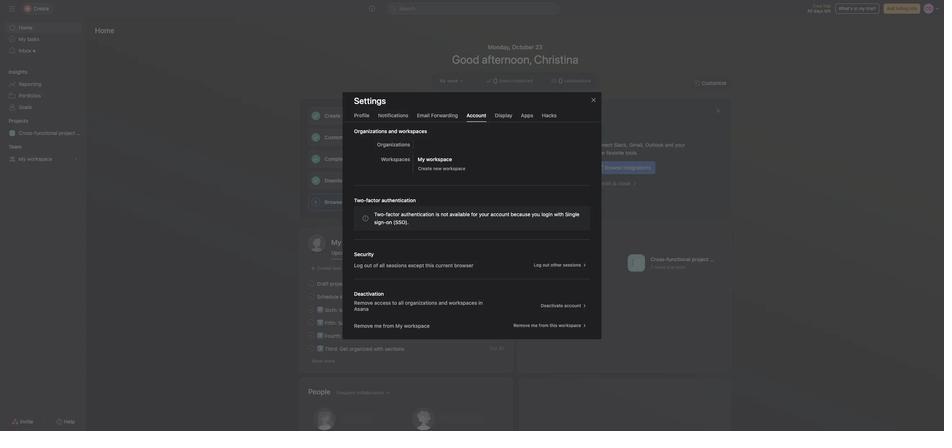 Task type: describe. For each thing, give the bounding box(es) containing it.
and inside connect slack, gmail, outlook and your other favorite tools.
[[665, 142, 674, 148]]

october
[[513, 44, 534, 50]]

forwarding
[[431, 112, 458, 118]]

other inside connect slack, gmail, outlook and your other favorite tools.
[[593, 150, 606, 156]]

due
[[667, 265, 675, 270]]

current
[[436, 262, 453, 268]]

completed checkbox for schedule
[[307, 292, 316, 301]]

organizations for organizations and workspaces
[[354, 128, 387, 134]]

organizations
[[405, 300, 438, 306]]

inbox
[[19, 48, 31, 54]]

workspace for remove me from my workspace
[[404, 323, 430, 329]]

authentication for two-factor authentication
[[382, 197, 416, 203]]

0 horizontal spatial this
[[426, 262, 435, 268]]

1 vertical spatial of
[[371, 333, 376, 339]]

access
[[375, 300, 391, 306]]

available
[[450, 211, 470, 217]]

afternoon,
[[482, 53, 532, 66]]

goals
[[19, 104, 32, 110]]

for
[[472, 211, 478, 217]]

workspaces inside remove access to all organizations and workspaces in asana
[[449, 300, 478, 306]]

manageable
[[366, 307, 394, 313]]

create project
[[553, 260, 588, 266]]

what's
[[839, 6, 854, 11]]

1 horizontal spatial asana
[[407, 320, 421, 326]]

portfolios link
[[4, 90, 82, 102]]

browse integrations
[[605, 165, 651, 171]]

collaborating
[[369, 320, 400, 326]]

create for create your first project
[[325, 113, 341, 119]]

team button
[[0, 143, 21, 151]]

add
[[888, 6, 896, 11]]

my tasks link
[[332, 238, 504, 248]]

two-factor authentication
[[354, 197, 416, 203]]

deactivate account button
[[538, 301, 591, 311]]

remove me from this workspace
[[514, 323, 582, 328]]

what's in my trial?
[[839, 6, 877, 11]]

workspace for remove me from this workspace
[[559, 323, 582, 328]]

your inside two-factor authentication is not available for your account because you login with single sign-on (sso).
[[479, 211, 490, 217]]

browse integrations
[[325, 199, 372, 205]]

customize home
[[325, 134, 365, 140]]

global element
[[0, 18, 86, 61]]

is
[[436, 211, 440, 217]]

fifth:
[[325, 320, 337, 326]]

1 horizontal spatial work
[[400, 333, 411, 339]]

organizations and workspaces
[[354, 128, 427, 134]]

to
[[393, 300, 397, 306]]

two- for two-factor authentication is not available for your account because you login with single sign-on (sso).
[[375, 211, 386, 217]]

factor for two-factor authentication is not available for your account because you login with single sign-on (sso).
[[386, 211, 400, 217]]

list image
[[633, 259, 641, 267]]

tasks inside global element
[[27, 36, 39, 42]]

stay
[[343, 333, 353, 339]]

completed checkbox for 6️⃣
[[307, 305, 316, 314]]

add billing info
[[888, 6, 918, 11]]

3
[[651, 265, 654, 270]]

home link
[[4, 22, 82, 33]]

1 vertical spatial close image
[[716, 108, 722, 114]]

apps button
[[521, 112, 534, 122]]

completed checkbox for 4️⃣
[[307, 331, 316, 340]]

login
[[542, 211, 553, 217]]

monday, october 23 good afternoon, christina
[[452, 44, 579, 66]]

1 horizontal spatial tasks
[[500, 78, 510, 84]]

remove me from this workspace button
[[511, 321, 591, 331]]

info
[[910, 6, 918, 11]]

completed checkbox for draft
[[307, 279, 316, 288]]

create for create task
[[318, 266, 332, 271]]

your inside connect slack, gmail, outlook and your other favorite tools.
[[675, 142, 686, 148]]

completed image for draft
[[307, 279, 316, 288]]

show more button
[[309, 356, 338, 367]]

email forwarding button
[[417, 112, 458, 122]]

all for sessions
[[380, 262, 385, 268]]

save
[[338, 320, 350, 326]]

projects button
[[0, 117, 28, 125]]

1 horizontal spatial projects
[[528, 238, 554, 246]]

account button
[[467, 112, 487, 122]]

0 horizontal spatial 30
[[499, 346, 504, 351]]

people
[[309, 388, 331, 396]]

tasks completed
[[500, 78, 533, 84]]

completed checkbox for 5️⃣
[[307, 318, 316, 327]]

insights element
[[0, 66, 86, 115]]

1 vertical spatial on
[[355, 333, 361, 339]]

two- for two-factor authentication
[[354, 197, 366, 203]]

0 horizontal spatial close image
[[591, 97, 597, 103]]

factor for two-factor authentication
[[366, 197, 381, 203]]

remove for remove me from my workspace
[[354, 323, 373, 329]]

log out of all sessions except this current browser
[[354, 262, 474, 268]]

my up the incoming
[[396, 323, 403, 329]]

security
[[354, 251, 374, 257]]

account inside button
[[565, 303, 582, 308]]

top
[[362, 333, 370, 339]]

0 vertical spatial and
[[389, 128, 398, 134]]

organizations for organizations
[[377, 141, 411, 147]]

other inside button
[[551, 262, 562, 268]]

sections
[[385, 346, 405, 352]]

workspace for my workspace create new workspace
[[443, 166, 466, 171]]

1 horizontal spatial home
[[95, 26, 114, 35]]

create task button
[[309, 264, 343, 274]]

hacks
[[542, 112, 557, 118]]

what's in my trial? button
[[836, 4, 880, 14]]

third:
[[325, 346, 339, 352]]

my
[[860, 6, 866, 11]]

0 vertical spatial of
[[374, 262, 378, 268]]

projects inside projects dropdown button
[[9, 118, 28, 124]]

0 vertical spatial your
[[342, 113, 353, 119]]

deactivate
[[541, 303, 564, 308]]

and inside remove access to all organizations and workspaces in asana
[[439, 300, 448, 306]]

finish & close
[[598, 180, 631, 187]]

profile
[[354, 112, 370, 118]]

6️⃣ sixth: make work manageable
[[317, 307, 394, 313]]

all for organizations
[[399, 300, 404, 306]]

christina
[[535, 53, 579, 66]]

my for my workspace
[[19, 156, 26, 162]]

plan for cross-functional project plan 3 tasks due soon
[[711, 256, 721, 263]]

account inside two-factor authentication is not available for your account because you login with single sign-on (sso).
[[491, 211, 510, 217]]

0 horizontal spatial &
[[367, 178, 371, 184]]

brief
[[348, 281, 359, 287]]

search list box
[[387, 3, 560, 14]]

incoming
[[377, 333, 398, 339]]

23
[[536, 44, 543, 50]]

settings
[[354, 96, 386, 106]]

0 for collaborators
[[559, 77, 563, 85]]

completed checkbox for 3️⃣
[[307, 344, 316, 353]]

sessions inside button
[[563, 262, 582, 268]]

profile button
[[354, 112, 370, 122]]



Task type: locate. For each thing, give the bounding box(es) containing it.
1 completed image from the top
[[307, 292, 316, 301]]

finish & close button
[[593, 177, 643, 190]]

2 completed image from the top
[[307, 305, 316, 314]]

30 right oct
[[499, 346, 504, 351]]

1 vertical spatial tasks
[[500, 78, 510, 84]]

my tasks link
[[4, 33, 82, 45]]

0 vertical spatial plan
[[77, 130, 86, 136]]

log for log out of all sessions except this current browser
[[354, 262, 363, 268]]

on
[[387, 219, 392, 225], [355, 333, 361, 339]]

projects down you
[[528, 238, 554, 246]]

1 horizontal spatial account
[[565, 303, 582, 308]]

0 horizontal spatial asana
[[354, 306, 369, 312]]

1 vertical spatial work
[[400, 333, 411, 339]]

on inside two-factor authentication is not available for your account because you login with single sign-on (sso).
[[387, 219, 392, 225]]

1 horizontal spatial cross-
[[651, 256, 667, 263]]

deactivation
[[354, 291, 384, 297]]

show
[[312, 359, 323, 364]]

2 horizontal spatial in
[[855, 6, 858, 11]]

account left because
[[491, 211, 510, 217]]

1 horizontal spatial close image
[[716, 108, 722, 114]]

1 vertical spatial factor
[[386, 211, 400, 217]]

hide sidebar image
[[9, 6, 15, 12]]

factor down the download mobile & desktop apps
[[366, 197, 381, 203]]

0 vertical spatial all
[[380, 262, 385, 268]]

tasks up inbox
[[27, 36, 39, 42]]

2 me from the left
[[532, 323, 538, 328]]

reporting link
[[4, 79, 82, 90]]

customize button
[[691, 77, 732, 90]]

from up the incoming
[[383, 323, 394, 329]]

create task
[[318, 266, 342, 271]]

1 vertical spatial functional
[[667, 256, 691, 263]]

all right 'to'
[[399, 300, 404, 306]]

0 horizontal spatial sessions
[[386, 262, 407, 268]]

sessions
[[386, 262, 407, 268], [563, 262, 582, 268]]

favorite
[[607, 150, 625, 156]]

from down deactivate
[[539, 323, 549, 328]]

1 completed checkbox from the top
[[307, 279, 316, 288]]

completed image for schedule
[[307, 292, 316, 301]]

two- inside two-factor authentication is not available for your account because you login with single sign-on (sso).
[[375, 211, 386, 217]]

project for cross-functional project plan
[[59, 130, 75, 136]]

workspace down cross-functional project plan link
[[27, 156, 52, 162]]

of right "top"
[[371, 333, 376, 339]]

in inside button
[[855, 6, 858, 11]]

asana inside remove access to all organizations and workspaces in asana
[[354, 306, 369, 312]]

connect slack, gmail, outlook and your other favorite tools.
[[593, 142, 686, 156]]

0 horizontal spatial your
[[342, 113, 353, 119]]

new
[[434, 166, 442, 171]]

workspace inside teams element
[[27, 156, 52, 162]]

0 vertical spatial with
[[555, 211, 564, 217]]

project for cross-functional project plan 3 tasks due soon
[[692, 256, 709, 263]]

remove for remove me from this workspace
[[514, 323, 530, 328]]

desktop apps
[[372, 178, 404, 184]]

30 left days
[[808, 8, 813, 14]]

workspaces
[[399, 128, 427, 134], [449, 300, 478, 306]]

5️⃣ fifth: save time by collaborating in asana
[[317, 320, 421, 326]]

1 horizontal spatial from
[[539, 323, 549, 328]]

and right organizations
[[439, 300, 448, 306]]

30 inside free trial 30 days left
[[808, 8, 813, 14]]

out left create project on the right bottom of page
[[543, 262, 550, 268]]

0 horizontal spatial tasks
[[27, 36, 39, 42]]

notifications
[[378, 112, 409, 118]]

functional for cross-functional project plan 3 tasks due soon
[[667, 256, 691, 263]]

0 vertical spatial project
[[59, 130, 75, 136]]

functional for cross-functional project plan
[[34, 130, 57, 136]]

1 horizontal spatial on
[[387, 219, 392, 225]]

3 completed checkbox from the top
[[307, 318, 316, 327]]

1 horizontal spatial &
[[613, 180, 617, 187]]

your profile
[[349, 156, 376, 162]]

email forwarding
[[417, 112, 458, 118]]

0 vertical spatial close image
[[591, 97, 597, 103]]

out down security
[[364, 262, 372, 268]]

organized
[[350, 346, 373, 352]]

me for my
[[375, 323, 382, 329]]

cross- for cross-functional project plan 3 tasks due soon
[[651, 256, 667, 263]]

cross- inside cross-functional project plan 3 tasks due soon
[[651, 256, 667, 263]]

0 horizontal spatial in
[[401, 320, 405, 326]]

0 horizontal spatial 0
[[494, 77, 498, 85]]

Completed checkbox
[[307, 305, 316, 314], [307, 331, 316, 340]]

0 horizontal spatial out
[[364, 262, 372, 268]]

functional inside cross-functional project plan 3 tasks due soon
[[667, 256, 691, 263]]

download mobile & desktop apps
[[325, 178, 404, 184]]

project inside cross-functional project plan 3 tasks due soon
[[692, 256, 709, 263]]

and
[[389, 128, 398, 134], [665, 142, 674, 148], [439, 300, 448, 306]]

functional inside cross-functional project plan link
[[34, 130, 57, 136]]

cross- for cross-functional project plan
[[19, 130, 34, 136]]

completed checkbox left 6️⃣ at bottom
[[307, 305, 316, 314]]

me for this
[[532, 323, 538, 328]]

1 horizontal spatial out
[[543, 262, 550, 268]]

2 horizontal spatial tasks
[[655, 265, 666, 270]]

fourth:
[[325, 333, 342, 339]]

2 from from the left
[[539, 323, 549, 328]]

work right make
[[353, 307, 365, 313]]

1 vertical spatial completed image
[[307, 318, 316, 327]]

create up customize home
[[325, 113, 341, 119]]

0 vertical spatial 30
[[808, 8, 813, 14]]

0 horizontal spatial other
[[551, 262, 562, 268]]

email
[[417, 112, 430, 118]]

4 completed checkbox from the top
[[307, 344, 316, 353]]

workspace up new
[[427, 156, 452, 162]]

2 horizontal spatial your
[[675, 142, 686, 148]]

your right outlook
[[675, 142, 686, 148]]

because
[[511, 211, 531, 217]]

1 vertical spatial with
[[374, 346, 384, 352]]

organizations down first project
[[354, 128, 387, 134]]

& left close at right top
[[613, 180, 617, 187]]

with down the incoming
[[374, 346, 384, 352]]

completed checkbox left 3️⃣
[[307, 344, 316, 353]]

0 horizontal spatial factor
[[366, 197, 381, 203]]

good
[[452, 53, 480, 66]]

2 out from the left
[[543, 262, 550, 268]]

5
[[315, 199, 318, 205]]

remove for remove access to all organizations and workspaces in asana
[[354, 300, 373, 306]]

account right deactivate
[[565, 303, 582, 308]]

remove
[[354, 300, 373, 306], [354, 323, 373, 329], [514, 323, 530, 328]]

factor inside two-factor authentication is not available for your account because you login with single sign-on (sso).
[[386, 211, 400, 217]]

out for other
[[543, 262, 550, 268]]

2 0 from the left
[[559, 77, 563, 85]]

teams element
[[0, 140, 86, 166]]

0 vertical spatial functional
[[34, 130, 57, 136]]

0 horizontal spatial home
[[19, 24, 32, 31]]

make
[[340, 307, 352, 313]]

not
[[441, 211, 449, 217]]

1 vertical spatial account
[[565, 303, 582, 308]]

1 completed checkbox from the top
[[307, 305, 316, 314]]

authentication for two-factor authentication is not available for your account because you login with single sign-on (sso).
[[401, 211, 435, 217]]

workspaces
[[381, 156, 411, 162]]

in
[[855, 6, 858, 11], [479, 300, 483, 306], [401, 320, 405, 326]]

my up inbox
[[19, 36, 26, 42]]

0 vertical spatial workspaces
[[399, 128, 427, 134]]

completed image
[[307, 292, 316, 301], [307, 318, 316, 327]]

me right by
[[375, 323, 382, 329]]

schedule
[[317, 294, 339, 300]]

0 vertical spatial completed image
[[307, 292, 316, 301]]

upcoming
[[332, 250, 356, 256]]

cross- down projects dropdown button
[[19, 130, 34, 136]]

functional up soon
[[667, 256, 691, 263]]

asana down meeting
[[354, 306, 369, 312]]

1 vertical spatial project
[[692, 256, 709, 263]]

this right "except"
[[426, 262, 435, 268]]

my workspace create new workspace
[[418, 156, 466, 171]]

browse
[[605, 165, 622, 171]]

more
[[324, 359, 335, 364]]

0 horizontal spatial plan
[[77, 130, 86, 136]]

my for my workspace create new workspace
[[418, 156, 425, 162]]

0 horizontal spatial and
[[389, 128, 398, 134]]

complete
[[325, 156, 348, 162]]

plan inside cross-functional project plan 3 tasks due soon
[[711, 256, 721, 263]]

0 vertical spatial organizations
[[354, 128, 387, 134]]

invite button
[[7, 416, 38, 429]]

3️⃣ third: get organized with sections
[[317, 346, 405, 352]]

0 vertical spatial account
[[491, 211, 510, 217]]

home inside 'home' link
[[19, 24, 32, 31]]

1 vertical spatial organizations
[[377, 141, 411, 147]]

2 vertical spatial tasks
[[655, 265, 666, 270]]

close image down customize
[[716, 108, 722, 114]]

completed image left draft
[[307, 279, 316, 288]]

0 vertical spatial on
[[387, 219, 392, 225]]

workspace inside button
[[559, 323, 582, 328]]

1 from from the left
[[383, 323, 394, 329]]

log out other sessions button
[[531, 260, 591, 270]]

get
[[340, 346, 348, 352]]

0 horizontal spatial two-
[[354, 197, 366, 203]]

from inside button
[[539, 323, 549, 328]]

connect
[[593, 142, 613, 148]]

1 horizontal spatial plan
[[711, 256, 721, 263]]

completed image left schedule
[[307, 292, 316, 301]]

0 horizontal spatial cross-
[[19, 130, 34, 136]]

2 log from the left
[[534, 262, 542, 268]]

functional up teams element
[[34, 130, 57, 136]]

account
[[467, 112, 487, 118]]

in inside remove access to all organizations and workspaces in asana
[[479, 300, 483, 306]]

schedule kickoff meeting
[[317, 294, 376, 300]]

and down notifications button
[[389, 128, 398, 134]]

workspace right new
[[443, 166, 466, 171]]

close image down the collaborators
[[591, 97, 597, 103]]

& inside button
[[613, 180, 617, 187]]

plan inside cross-functional project plan link
[[77, 130, 86, 136]]

2 vertical spatial create
[[318, 266, 332, 271]]

completed image for 5️⃣
[[307, 318, 316, 327]]

1 horizontal spatial two-
[[375, 211, 386, 217]]

cross- up 3
[[651, 256, 667, 263]]

add profile photo image
[[309, 235, 326, 252]]

0 horizontal spatial from
[[383, 323, 394, 329]]

collaborators
[[565, 78, 591, 84]]

completed checkbox left the 5️⃣
[[307, 318, 316, 327]]

0 horizontal spatial projects
[[9, 118, 28, 124]]

with inside two-factor authentication is not available for your account because you login with single sign-on (sso).
[[555, 211, 564, 217]]

create inside create task button
[[318, 266, 332, 271]]

1 horizontal spatial and
[[439, 300, 448, 306]]

4️⃣ fourth: stay on top of incoming work
[[317, 333, 411, 339]]

monday,
[[488, 44, 511, 50]]

invite
[[20, 419, 33, 425]]

log left create project on the right bottom of page
[[534, 262, 542, 268]]

1 vertical spatial create
[[418, 166, 432, 171]]

0 left tasks completed
[[494, 77, 498, 85]]

log inside button
[[534, 262, 542, 268]]

1 completed image from the top
[[307, 279, 316, 288]]

of down overdue button
[[374, 262, 378, 268]]

tasks left completed at the top right of the page
[[500, 78, 510, 84]]

0 horizontal spatial on
[[355, 333, 361, 339]]

from for my
[[383, 323, 394, 329]]

notifications button
[[378, 112, 409, 122]]

0 vertical spatial asana
[[354, 306, 369, 312]]

finish
[[598, 180, 612, 187]]

plan for cross-functional project plan
[[77, 130, 86, 136]]

create left new
[[418, 166, 432, 171]]

upcoming button
[[332, 250, 356, 260]]

on left (sso).
[[387, 219, 392, 225]]

completed image for 6️⃣
[[307, 305, 316, 314]]

factor up (sso).
[[386, 211, 400, 217]]

2 vertical spatial project
[[330, 281, 347, 287]]

create inside my workspace create new workspace
[[418, 166, 432, 171]]

overdue button
[[365, 250, 385, 260]]

create new workspace button
[[415, 164, 469, 174]]

work
[[353, 307, 365, 313], [400, 333, 411, 339]]

my inside my workspace create new workspace
[[418, 156, 425, 162]]

completed image left 3️⃣
[[307, 344, 316, 353]]

remove me from my workspace
[[354, 323, 430, 329]]

completed image left the 5️⃣
[[307, 318, 316, 327]]

integrations
[[624, 165, 651, 171]]

tasks right 3
[[655, 265, 666, 270]]

Completed checkbox
[[307, 279, 316, 288], [307, 292, 316, 301], [307, 318, 316, 327], [307, 344, 316, 353]]

projects element
[[0, 115, 86, 140]]

0 vertical spatial projects
[[9, 118, 28, 124]]

deactivate account
[[541, 303, 582, 308]]

close
[[618, 180, 631, 187]]

two- down mobile
[[354, 197, 366, 203]]

and right outlook
[[665, 142, 674, 148]]

4 completed image from the top
[[307, 344, 316, 353]]

0 horizontal spatial me
[[375, 323, 382, 329]]

my for my tasks
[[19, 36, 26, 42]]

home
[[19, 24, 32, 31], [95, 26, 114, 35]]

free trial 30 days left
[[808, 3, 832, 14]]

1 horizontal spatial with
[[555, 211, 564, 217]]

2 completed checkbox from the top
[[307, 292, 316, 301]]

two-
[[354, 197, 366, 203], [375, 211, 386, 217]]

2 completed checkbox from the top
[[307, 331, 316, 340]]

0 for tasks completed
[[494, 77, 498, 85]]

workspace down deactivate account button
[[559, 323, 582, 328]]

tools.
[[626, 150, 639, 156]]

tasks inside cross-functional project plan 3 tasks due soon
[[655, 265, 666, 270]]

1 horizontal spatial me
[[532, 323, 538, 328]]

1 sessions from the left
[[386, 262, 407, 268]]

from for this
[[539, 323, 549, 328]]

2 vertical spatial and
[[439, 300, 448, 306]]

your right for
[[479, 211, 490, 217]]

my up create new workspace button
[[418, 156, 425, 162]]

0 left the collaborators
[[559, 77, 563, 85]]

2 sessions from the left
[[563, 262, 582, 268]]

authentication inside two-factor authentication is not available for your account because you login with single sign-on (sso).
[[401, 211, 435, 217]]

completed image left 4️⃣
[[307, 331, 316, 340]]

0 horizontal spatial account
[[491, 211, 510, 217]]

1 vertical spatial asana
[[407, 320, 421, 326]]

out inside the log out other sessions button
[[543, 262, 550, 268]]

1 vertical spatial plan
[[711, 256, 721, 263]]

on left "top"
[[355, 333, 361, 339]]

0 vertical spatial work
[[353, 307, 365, 313]]

1 horizontal spatial 30
[[808, 8, 813, 14]]

projects down goals
[[9, 118, 28, 124]]

1 vertical spatial and
[[665, 142, 674, 148]]

1 me from the left
[[375, 323, 382, 329]]

0 horizontal spatial project
[[59, 130, 75, 136]]

functional
[[34, 130, 57, 136], [667, 256, 691, 263]]

create your first project
[[325, 113, 382, 119]]

1 log from the left
[[354, 262, 363, 268]]

completed image left 6️⃣ at bottom
[[307, 305, 316, 314]]

completed image for 3️⃣
[[307, 344, 316, 353]]

add billing info button
[[884, 4, 921, 14]]

close image
[[591, 97, 597, 103], [716, 108, 722, 114]]

this
[[426, 262, 435, 268], [550, 323, 558, 328]]

hacks button
[[542, 112, 557, 122]]

my inside teams element
[[19, 156, 26, 162]]

out for of
[[364, 262, 372, 268]]

free
[[814, 3, 823, 9]]

browse integrations button
[[593, 161, 656, 174]]

complete your profile
[[325, 156, 376, 162]]

draft project brief
[[317, 281, 359, 287]]

oct 30 button
[[490, 346, 504, 351]]

2 vertical spatial your
[[479, 211, 490, 217]]

remove access to all organizations and workspaces in asana
[[354, 300, 483, 312]]

1 0 from the left
[[494, 77, 498, 85]]

portfolios
[[19, 93, 41, 99]]

workspace down remove access to all organizations and workspaces in asana
[[404, 323, 430, 329]]

team
[[9, 144, 21, 150]]

my inside global element
[[19, 36, 26, 42]]

1 vertical spatial your
[[675, 142, 686, 148]]

oct
[[490, 346, 497, 351]]

two- up the sign-
[[375, 211, 386, 217]]

0 vertical spatial in
[[855, 6, 858, 11]]

this inside button
[[550, 323, 558, 328]]

1 horizontal spatial functional
[[667, 256, 691, 263]]

reporting
[[19, 81, 41, 87]]

remove inside remove access to all organizations and workspaces in asana
[[354, 300, 373, 306]]

0 vertical spatial authentication
[[382, 197, 416, 203]]

this down deactivate
[[550, 323, 558, 328]]

log down security
[[354, 262, 363, 268]]

overdue
[[365, 250, 385, 256]]

with right the login
[[555, 211, 564, 217]]

work up 'sections'
[[400, 333, 411, 339]]

1 vertical spatial projects
[[528, 238, 554, 246]]

1 vertical spatial this
[[550, 323, 558, 328]]

create left task
[[318, 266, 332, 271]]

my down team
[[19, 156, 26, 162]]

display button
[[495, 112, 513, 122]]

my
[[19, 36, 26, 42], [19, 156, 26, 162], [418, 156, 425, 162], [396, 323, 403, 329]]

log for log out other sessions
[[534, 262, 542, 268]]

1 out from the left
[[364, 262, 372, 268]]

my workspace link
[[4, 153, 82, 165]]

1 horizontal spatial log
[[534, 262, 542, 268]]

asana down remove access to all organizations and workspaces in asana
[[407, 320, 421, 326]]

3 completed image from the top
[[307, 331, 316, 340]]

apps
[[521, 112, 534, 118]]

completed checkbox left draft
[[307, 279, 316, 288]]

0 vertical spatial completed checkbox
[[307, 305, 316, 314]]

2 horizontal spatial and
[[665, 142, 674, 148]]

me inside button
[[532, 323, 538, 328]]

1 horizontal spatial your
[[479, 211, 490, 217]]

organizations down organizations and workspaces
[[377, 141, 411, 147]]

& right mobile
[[367, 178, 371, 184]]

completed image
[[307, 279, 316, 288], [307, 305, 316, 314], [307, 331, 316, 340], [307, 344, 316, 353]]

1 vertical spatial cross-
[[651, 256, 667, 263]]

cross- inside cross-functional project plan link
[[19, 130, 34, 136]]

from
[[383, 323, 394, 329], [539, 323, 549, 328]]

completed checkbox left 4️⃣
[[307, 331, 316, 340]]

1 horizontal spatial sessions
[[563, 262, 582, 268]]

me down deactivate account button
[[532, 323, 538, 328]]

two-factor authentication is not available for your account because you login with single sign-on (sso).
[[375, 211, 580, 225]]

cross-functional project plan
[[19, 130, 86, 136]]

0 horizontal spatial workspaces
[[399, 128, 427, 134]]

your left profile
[[342, 113, 353, 119]]

completed checkbox left schedule
[[307, 292, 316, 301]]

all inside remove access to all organizations and workspaces in asana
[[399, 300, 404, 306]]

0 horizontal spatial work
[[353, 307, 365, 313]]

remove inside remove me from this workspace button
[[514, 323, 530, 328]]

completed image for 4️⃣
[[307, 331, 316, 340]]

2 completed image from the top
[[307, 318, 316, 327]]

all down overdue button
[[380, 262, 385, 268]]

1 vertical spatial authentication
[[401, 211, 435, 217]]

0 vertical spatial two-
[[354, 197, 366, 203]]

1 vertical spatial two-
[[375, 211, 386, 217]]

1 horizontal spatial in
[[479, 300, 483, 306]]

1 horizontal spatial workspaces
[[449, 300, 478, 306]]



Task type: vqa. For each thing, say whether or not it's contained in the screenshot.
Q4
no



